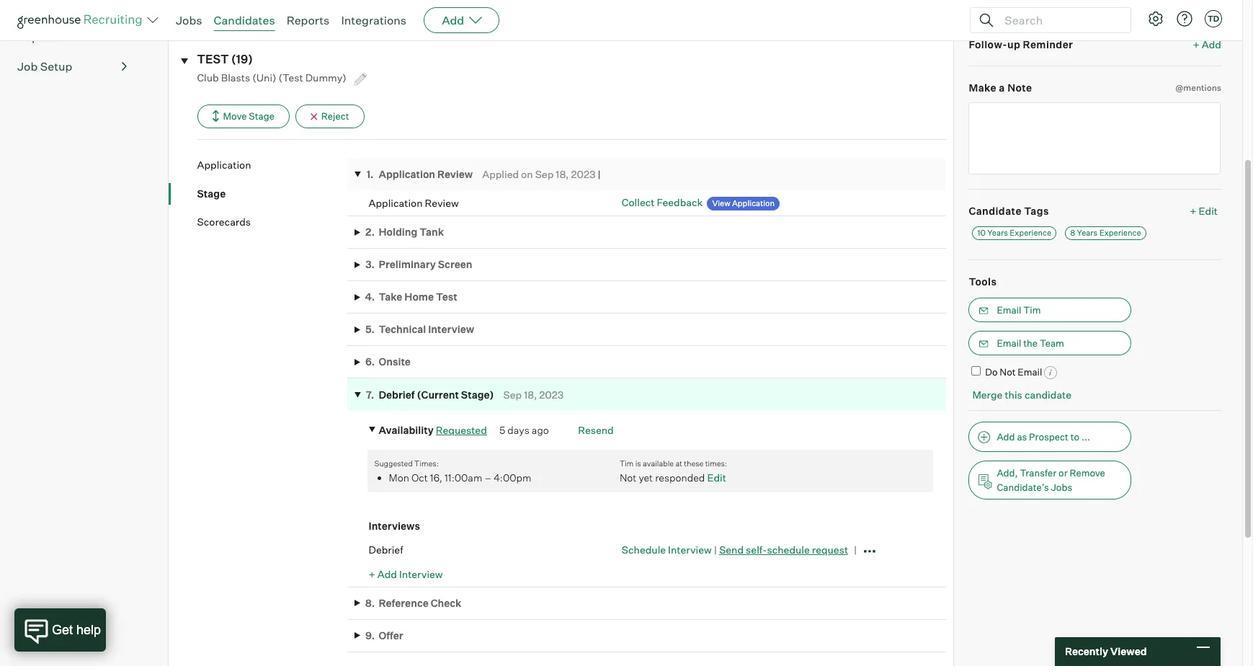 Task type: vqa. For each thing, say whether or not it's contained in the screenshot.


Task type: locate. For each thing, give the bounding box(es) containing it.
add inside popup button
[[442, 13, 464, 27]]

sep
[[535, 168, 554, 180], [504, 388, 522, 401]]

do not email
[[986, 366, 1043, 377]]

reference
[[379, 597, 429, 609]]

reports link down pipeline link
[[17, 28, 127, 46]]

these
[[684, 458, 704, 468]]

1 vertical spatial edit
[[707, 472, 727, 484]]

club
[[197, 71, 219, 84]]

not right do
[[1000, 366, 1016, 377]]

interview down test
[[428, 323, 474, 335]]

availability
[[379, 424, 434, 436]]

0 vertical spatial tim
[[1024, 304, 1041, 315]]

5
[[499, 424, 506, 436]]

jobs up test
[[176, 13, 202, 27]]

test (19)
[[197, 52, 253, 66]]

or
[[1059, 467, 1068, 479]]

merge this candidate
[[973, 389, 1072, 401]]

0 vertical spatial reports link
[[287, 13, 330, 27]]

2 vertical spatial +
[[369, 568, 375, 580]]

10
[[978, 228, 986, 238]]

scorecards link
[[197, 215, 347, 229]]

years
[[988, 228, 1008, 238], [1077, 228, 1098, 238]]

send
[[720, 544, 744, 556]]

0 vertical spatial stage
[[249, 110, 275, 122]]

debrief right 7.
[[379, 388, 415, 401]]

home
[[405, 291, 434, 303]]

not down is
[[620, 472, 637, 484]]

email up email the team
[[997, 304, 1022, 315]]

email left the
[[997, 337, 1022, 349]]

greenhouse recruiting image
[[17, 12, 147, 29]]

0 vertical spatial +
[[1193, 38, 1200, 50]]

add, transfer or remove candidate's jobs button
[[969, 461, 1132, 499]]

resend button
[[578, 424, 614, 436]]

0 horizontal spatial years
[[988, 228, 1008, 238]]

email tim
[[997, 304, 1041, 315]]

1 years from the left
[[988, 228, 1008, 238]]

email inside button
[[997, 304, 1022, 315]]

reports link up (test
[[287, 13, 330, 27]]

pipeline
[[17, 0, 61, 15]]

reports up (test
[[287, 13, 330, 27]]

1 horizontal spatial experience
[[1100, 228, 1142, 238]]

2023 right on
[[571, 168, 596, 180]]

1 vertical spatial interview
[[668, 544, 712, 556]]

application down "move"
[[197, 159, 251, 171]]

stage inside button
[[249, 110, 275, 122]]

onsite
[[379, 356, 411, 368]]

18, up 5 days ago
[[524, 388, 537, 401]]

view application
[[713, 198, 775, 208]]

remove
[[1070, 467, 1106, 479]]

experience for 10 years experience
[[1010, 228, 1052, 238]]

5.
[[366, 323, 375, 335]]

jobs link
[[176, 13, 202, 27]]

review left applied
[[438, 168, 473, 180]]

scorecards
[[197, 216, 251, 228]]

1 horizontal spatial edit
[[1199, 204, 1218, 217]]

2 experience from the left
[[1100, 228, 1142, 238]]

email tim button
[[969, 297, 1132, 322]]

1 vertical spatial jobs
[[1051, 481, 1073, 493]]

0 vertical spatial reports
[[287, 13, 330, 27]]

(current
[[417, 388, 459, 401]]

setup
[[40, 59, 72, 74]]

review up tank
[[425, 197, 459, 209]]

0 horizontal spatial tim
[[620, 458, 634, 468]]

1 horizontal spatial years
[[1077, 228, 1098, 238]]

reports down pipeline
[[17, 30, 60, 44]]

@mentions link
[[1176, 81, 1222, 95]]

interviews
[[369, 519, 420, 532]]

0 vertical spatial |
[[598, 168, 601, 180]]

edit link
[[707, 472, 727, 484]]

schedule interview | send self-schedule request
[[622, 544, 849, 556]]

None text field
[[969, 102, 1221, 174]]

add button
[[424, 7, 500, 33]]

tim inside button
[[1024, 304, 1041, 315]]

pipeline link
[[17, 0, 127, 16]]

configure image
[[1148, 10, 1165, 27]]

2 years from the left
[[1077, 228, 1098, 238]]

0 horizontal spatial jobs
[[176, 13, 202, 27]]

email inside email the team "button"
[[997, 337, 1022, 349]]

1 horizontal spatial sep
[[535, 168, 554, 180]]

stage
[[249, 110, 275, 122], [197, 187, 226, 199]]

0 vertical spatial jobs
[[176, 13, 202, 27]]

sep right on
[[535, 168, 554, 180]]

1 vertical spatial sep
[[504, 388, 522, 401]]

this
[[1005, 389, 1023, 401]]

review
[[438, 168, 473, 180], [425, 197, 459, 209]]

make a note
[[969, 82, 1033, 94]]

0 vertical spatial not
[[1000, 366, 1016, 377]]

1 vertical spatial 2023
[[539, 388, 564, 401]]

add inside button
[[997, 431, 1015, 443]]

0 vertical spatial interview
[[428, 323, 474, 335]]

stage up scorecards
[[197, 187, 226, 199]]

0 vertical spatial 18,
[[556, 168, 569, 180]]

application right view
[[732, 198, 775, 208]]

candidates
[[214, 13, 275, 27]]

0 horizontal spatial sep
[[504, 388, 522, 401]]

0 horizontal spatial edit
[[707, 472, 727, 484]]

jobs inside add, transfer or remove candidate's jobs
[[1051, 481, 1073, 493]]

tim left is
[[620, 458, 634, 468]]

1 horizontal spatial |
[[714, 544, 717, 556]]

test
[[436, 291, 458, 303]]

interview
[[428, 323, 474, 335], [668, 544, 712, 556], [399, 568, 443, 580]]

application link
[[197, 158, 347, 172]]

1 vertical spatial reports
[[17, 30, 60, 44]]

note
[[1008, 82, 1033, 94]]

years for 10
[[988, 228, 1008, 238]]

reject button
[[295, 105, 364, 128]]

0 vertical spatial review
[[438, 168, 473, 180]]

edit inside tim is available at these times: not yet responded edit
[[707, 472, 727, 484]]

1.
[[367, 168, 374, 180]]

collect
[[622, 196, 655, 208]]

+ for + add
[[1193, 38, 1200, 50]]

interview for 5. technical interview
[[428, 323, 474, 335]]

1 vertical spatial +
[[1190, 204, 1197, 217]]

request
[[812, 544, 849, 556]]

(uni)
[[252, 71, 277, 84]]

suggested times: mon oct 16, 11:00am – 4:00pm
[[374, 458, 532, 484]]

take
[[379, 291, 403, 303]]

6. onsite
[[365, 356, 411, 368]]

1 horizontal spatial stage
[[249, 110, 275, 122]]

0 horizontal spatial experience
[[1010, 228, 1052, 238]]

0 vertical spatial 2023
[[571, 168, 596, 180]]

2023 up the ago
[[539, 388, 564, 401]]

+ edit link
[[1187, 201, 1222, 220]]

interview left send
[[668, 544, 712, 556]]

interview up '8. reference check'
[[399, 568, 443, 580]]

collect feedback
[[622, 196, 703, 208]]

10 years experience
[[978, 228, 1052, 238]]

0 horizontal spatial not
[[620, 472, 637, 484]]

1 vertical spatial not
[[620, 472, 637, 484]]

stage)
[[461, 388, 494, 401]]

+ edit
[[1190, 204, 1218, 217]]

11:00am
[[445, 472, 483, 484]]

holding
[[379, 226, 418, 238]]

ago
[[532, 424, 549, 436]]

experience right 8
[[1100, 228, 1142, 238]]

application inside application link
[[197, 159, 251, 171]]

18, right on
[[556, 168, 569, 180]]

years right 10
[[988, 228, 1008, 238]]

candidate's
[[997, 481, 1049, 493]]

experience down tags
[[1010, 228, 1052, 238]]

add, transfer or remove candidate's jobs
[[997, 467, 1106, 493]]

sep right stage)
[[504, 388, 522, 401]]

available
[[643, 458, 674, 468]]

1 vertical spatial email
[[997, 337, 1022, 349]]

tim up the
[[1024, 304, 1041, 315]]

1 vertical spatial tim
[[620, 458, 634, 468]]

team
[[1040, 337, 1065, 349]]

email up merge this candidate "link"
[[1018, 366, 1043, 377]]

0 vertical spatial edit
[[1199, 204, 1218, 217]]

1 vertical spatial review
[[425, 197, 459, 209]]

0 horizontal spatial stage
[[197, 187, 226, 199]]

8 years experience
[[1071, 228, 1142, 238]]

feedback
[[657, 196, 703, 208]]

debrief down interviews
[[369, 544, 403, 556]]

2023
[[571, 168, 596, 180], [539, 388, 564, 401]]

years right 8
[[1077, 228, 1098, 238]]

0 vertical spatial email
[[997, 304, 1022, 315]]

stage right "move"
[[249, 110, 275, 122]]

1 horizontal spatial tim
[[1024, 304, 1041, 315]]

1. application review applied on  sep 18, 2023 |
[[367, 168, 601, 180]]

0 horizontal spatial 2023
[[539, 388, 564, 401]]

0 horizontal spatial reports
[[17, 30, 60, 44]]

email the team
[[997, 337, 1065, 349]]

yet
[[639, 472, 653, 484]]

0 horizontal spatial 18,
[[524, 388, 537, 401]]

email for email the team
[[997, 337, 1022, 349]]

2 vertical spatial interview
[[399, 568, 443, 580]]

3. preliminary screen
[[366, 258, 473, 271]]

1 horizontal spatial jobs
[[1051, 481, 1073, 493]]

merge
[[973, 389, 1003, 401]]

1 experience from the left
[[1010, 228, 1052, 238]]

jobs down or
[[1051, 481, 1073, 493]]

1 vertical spatial reports link
[[17, 28, 127, 46]]

+ for + add interview
[[369, 568, 375, 580]]

1 horizontal spatial reports link
[[287, 13, 330, 27]]

(19)
[[231, 52, 253, 66]]



Task type: describe. For each thing, give the bounding box(es) containing it.
the
[[1024, 337, 1038, 349]]

self-
[[746, 544, 767, 556]]

add,
[[997, 467, 1018, 479]]

up
[[1008, 38, 1021, 50]]

schedule interview link
[[622, 544, 712, 556]]

follow-up reminder
[[969, 38, 1074, 50]]

club blasts (uni) (test dummy)
[[197, 71, 349, 84]]

add as prospect to ... button
[[969, 422, 1132, 452]]

email the team button
[[969, 331, 1132, 355]]

1 vertical spatial 18,
[[524, 388, 537, 401]]

tools
[[969, 275, 997, 288]]

dummy)
[[305, 71, 347, 84]]

8 years experience link
[[1066, 226, 1147, 240]]

applied
[[482, 168, 519, 180]]

5. technical interview
[[366, 323, 474, 335]]

make
[[969, 82, 997, 94]]

+ add link
[[1193, 37, 1222, 51]]

1 horizontal spatial not
[[1000, 366, 1016, 377]]

1 vertical spatial stage
[[197, 187, 226, 199]]

technical
[[379, 323, 426, 335]]

offer
[[379, 629, 403, 641]]

reject
[[321, 110, 349, 122]]

responded
[[655, 472, 705, 484]]

7.
[[366, 388, 374, 401]]

send self-schedule request link
[[720, 544, 849, 556]]

recently
[[1065, 645, 1109, 658]]

move stage
[[223, 110, 275, 122]]

application up application review
[[379, 168, 435, 180]]

tags
[[1025, 204, 1050, 217]]

requested button
[[436, 424, 487, 436]]

1 vertical spatial debrief
[[369, 544, 403, 556]]

requested
[[436, 424, 487, 436]]

application up holding
[[369, 197, 423, 209]]

0 vertical spatial debrief
[[379, 388, 415, 401]]

5 days ago
[[499, 424, 549, 436]]

–
[[485, 472, 492, 484]]

experience for 8 years experience
[[1100, 228, 1142, 238]]

view application link
[[708, 197, 780, 211]]

stage link
[[197, 186, 347, 200]]

viewed
[[1111, 645, 1147, 658]]

...
[[1082, 431, 1091, 443]]

check
[[431, 597, 462, 609]]

16,
[[430, 472, 443, 484]]

1 horizontal spatial 18,
[[556, 168, 569, 180]]

9. offer
[[365, 629, 403, 641]]

8.
[[365, 597, 375, 609]]

Search text field
[[1001, 10, 1118, 31]]

application inside view application link
[[732, 198, 775, 208]]

candidate
[[969, 204, 1022, 217]]

job setup
[[17, 59, 72, 74]]

as
[[1017, 431, 1027, 443]]

integrations link
[[341, 13, 407, 27]]

a
[[999, 82, 1005, 94]]

1 horizontal spatial reports
[[287, 13, 330, 27]]

move stage button
[[197, 105, 290, 128]]

0 horizontal spatial |
[[598, 168, 601, 180]]

oct
[[412, 472, 428, 484]]

1 horizontal spatial 2023
[[571, 168, 596, 180]]

Do Not Email checkbox
[[972, 366, 981, 375]]

candidate tags
[[969, 204, 1050, 217]]

+ for + edit
[[1190, 204, 1197, 217]]

(test
[[279, 71, 303, 84]]

0 horizontal spatial reports link
[[17, 28, 127, 46]]

add as prospect to ...
[[997, 431, 1091, 443]]

is
[[636, 458, 641, 468]]

4.
[[365, 291, 375, 303]]

reminder
[[1023, 38, 1074, 50]]

tank
[[420, 226, 444, 238]]

candidates link
[[214, 13, 275, 27]]

view
[[713, 198, 731, 208]]

job setup link
[[17, 58, 127, 75]]

to
[[1071, 431, 1080, 443]]

integrations
[[341, 13, 407, 27]]

tim inside tim is available at these times: not yet responded edit
[[620, 458, 634, 468]]

job
[[17, 59, 38, 74]]

email for email tim
[[997, 304, 1022, 315]]

on
[[521, 168, 533, 180]]

2. holding tank
[[366, 226, 444, 238]]

2.
[[366, 226, 375, 238]]

not inside tim is available at these times: not yet responded edit
[[620, 472, 637, 484]]

td button
[[1202, 7, 1226, 30]]

suggested
[[374, 458, 413, 468]]

10 years experience link
[[973, 226, 1057, 240]]

interview for + add interview
[[399, 568, 443, 580]]

1 vertical spatial |
[[714, 544, 717, 556]]

preliminary
[[379, 258, 436, 271]]

application review
[[369, 197, 459, 209]]

+ add interview link
[[369, 568, 443, 580]]

years for 8
[[1077, 228, 1098, 238]]

mon
[[389, 472, 409, 484]]

+ add
[[1193, 38, 1222, 50]]

resend
[[578, 424, 614, 436]]

2 vertical spatial email
[[1018, 366, 1043, 377]]

7. debrief (current stage)
[[366, 388, 494, 401]]

days
[[508, 424, 530, 436]]

0 vertical spatial sep
[[535, 168, 554, 180]]



